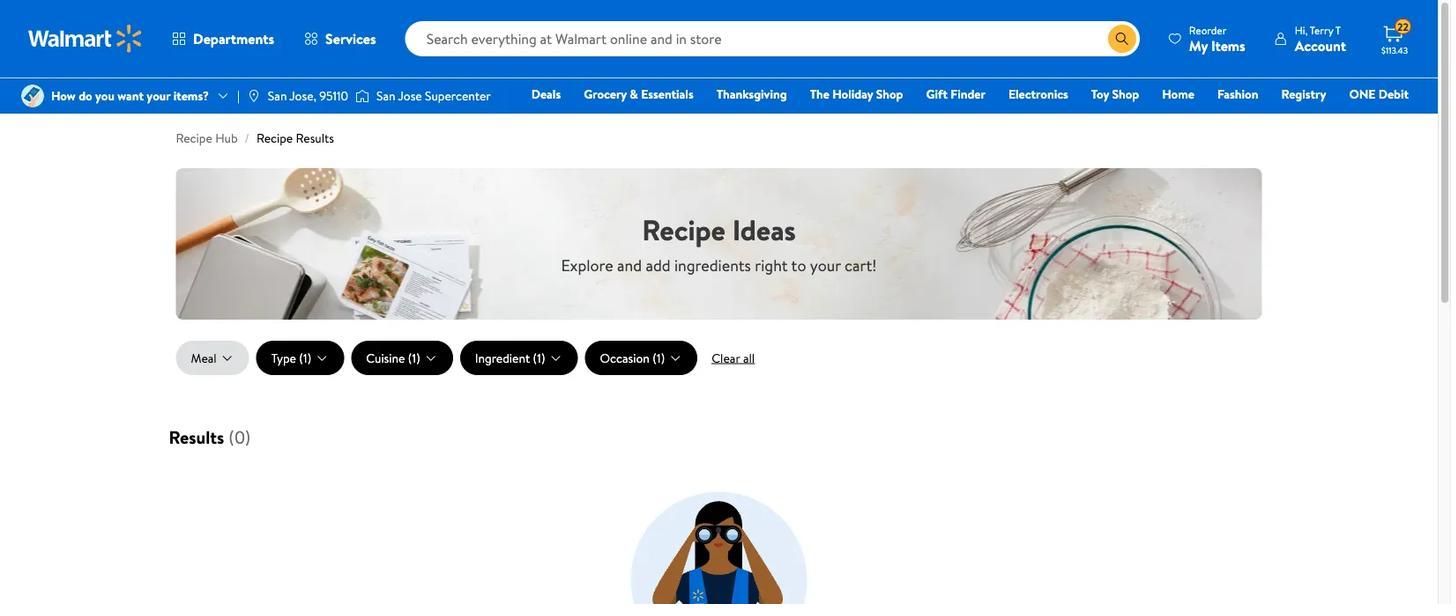 Task type: vqa. For each thing, say whether or not it's contained in the screenshot.
ONE
yes



Task type: describe. For each thing, give the bounding box(es) containing it.
gift finder link
[[919, 85, 994, 104]]

type
[[271, 350, 296, 367]]

toy shop link
[[1084, 85, 1148, 104]]

gift finder
[[926, 86, 986, 103]]

one
[[1350, 86, 1376, 103]]

right
[[755, 254, 788, 276]]

0 vertical spatial results
[[296, 130, 334, 147]]

san jose supercenter
[[377, 87, 491, 104]]

recipe for hub
[[176, 130, 212, 147]]

ingredient (1)
[[475, 350, 546, 367]]

no search image
[[631, 493, 807, 605]]

fashion
[[1218, 86, 1259, 103]]

fashion link
[[1210, 85, 1267, 104]]

hub
[[215, 130, 238, 147]]

how
[[51, 87, 76, 104]]

(1) for ingredient (1)
[[533, 350, 546, 367]]

walmart image
[[28, 25, 143, 53]]

departments button
[[157, 18, 289, 60]]

cuisine (1) button
[[351, 341, 453, 376]]

home
[[1163, 86, 1195, 103]]

the holiday shop
[[810, 86, 904, 103]]

toy
[[1092, 86, 1110, 103]]

&
[[630, 86, 638, 103]]

terry
[[1310, 22, 1334, 37]]

walmart+ link
[[1349, 109, 1417, 128]]

meal button
[[176, 341, 249, 376]]

items
[[1212, 36, 1246, 55]]

recipe hub link
[[176, 130, 238, 147]]

$113.43
[[1382, 44, 1408, 56]]

electronics link
[[1001, 85, 1077, 104]]

san jose, 95110
[[268, 87, 348, 104]]

add
[[646, 254, 671, 276]]

and
[[617, 254, 642, 276]]

ingredients
[[675, 254, 751, 276]]

do
[[79, 87, 92, 104]]

reorder
[[1190, 22, 1227, 37]]

shop inside the holiday shop link
[[876, 86, 904, 103]]

occasion
[[600, 350, 650, 367]]

reorder my items
[[1190, 22, 1246, 55]]

essentials
[[641, 86, 694, 103]]

cuisine (1)
[[366, 350, 420, 367]]

type (1)
[[271, 350, 312, 367]]

grocery & essentials
[[584, 86, 694, 103]]

meal
[[191, 350, 217, 367]]

holiday
[[833, 86, 873, 103]]

recipe ideas explore and add ingredients right to your cart!
[[561, 210, 877, 276]]

you
[[95, 87, 115, 104]]

0 horizontal spatial your
[[147, 87, 171, 104]]

clear all button
[[698, 344, 769, 373]]

your inside "recipe ideas explore and add ingredients right to your cart!"
[[810, 254, 841, 276]]

/
[[245, 130, 249, 147]]

clear
[[712, 350, 740, 367]]

95110
[[319, 87, 348, 104]]

supercenter
[[425, 87, 491, 104]]

one debit walmart+
[[1350, 86, 1409, 127]]

ingredient
[[475, 350, 530, 367]]

walmart+
[[1357, 110, 1409, 127]]

clear all
[[712, 350, 755, 367]]

the holiday shop link
[[802, 85, 911, 104]]

thanksgiving
[[717, 86, 787, 103]]

(1) for type (1)
[[299, 350, 312, 367]]

0 horizontal spatial results
[[169, 426, 224, 450]]

the
[[810, 86, 830, 103]]



Task type: locate. For each thing, give the bounding box(es) containing it.
all
[[743, 350, 755, 367]]

want
[[118, 87, 144, 104]]

1 horizontal spatial  image
[[355, 87, 370, 105]]

 image for san jose, 95110
[[247, 89, 261, 103]]

results
[[296, 130, 334, 147], [169, 426, 224, 450]]

1 horizontal spatial results
[[296, 130, 334, 147]]

services button
[[289, 18, 391, 60]]

4 (1) from the left
[[653, 350, 665, 367]]

search icon image
[[1115, 32, 1130, 46]]

(1) right the cuisine
[[408, 350, 420, 367]]

1 vertical spatial your
[[810, 254, 841, 276]]

recipe inside "recipe ideas explore and add ingredients right to your cart!"
[[642, 210, 726, 250]]

results (0)
[[169, 426, 251, 450]]

22
[[1398, 19, 1409, 34]]

2 (1) from the left
[[408, 350, 420, 367]]

results left (0)
[[169, 426, 224, 450]]

Search search field
[[405, 21, 1140, 56]]

(1) for cuisine (1)
[[408, 350, 420, 367]]

recipe up add
[[642, 210, 726, 250]]

explore
[[561, 254, 614, 276]]

1 horizontal spatial shop
[[1113, 86, 1140, 103]]

3 (1) from the left
[[533, 350, 546, 367]]

(1) right type
[[299, 350, 312, 367]]

hi,
[[1295, 22, 1308, 37]]

(0)
[[229, 426, 251, 450]]

t
[[1336, 22, 1341, 37]]

2 horizontal spatial recipe
[[642, 210, 726, 250]]

deals
[[532, 86, 561, 103]]

registry link
[[1274, 85, 1335, 104]]

to
[[792, 254, 807, 276]]

deals link
[[524, 85, 569, 104]]

0 horizontal spatial recipe
[[176, 130, 212, 147]]

1 (1) from the left
[[299, 350, 312, 367]]

your
[[147, 87, 171, 104], [810, 254, 841, 276]]

ideas
[[733, 210, 796, 250]]

Walmart Site-Wide search field
[[405, 21, 1140, 56]]

 image for san jose supercenter
[[355, 87, 370, 105]]

jose
[[398, 87, 422, 104]]

0 horizontal spatial  image
[[247, 89, 261, 103]]

gift
[[926, 86, 948, 103]]

results down san jose, 95110
[[296, 130, 334, 147]]

shop
[[876, 86, 904, 103], [1113, 86, 1140, 103]]

0 horizontal spatial shop
[[876, 86, 904, 103]]

recipe right /
[[257, 130, 293, 147]]

departments
[[193, 29, 274, 49]]

cart!
[[845, 254, 877, 276]]

1 vertical spatial results
[[169, 426, 224, 450]]

services
[[325, 29, 376, 49]]

san for san jose, 95110
[[268, 87, 287, 104]]

san left jose,
[[268, 87, 287, 104]]

jose,
[[290, 87, 316, 104]]

shop inside toy shop link
[[1113, 86, 1140, 103]]

1 horizontal spatial your
[[810, 254, 841, 276]]

electronics
[[1009, 86, 1069, 103]]

how do you want your items?
[[51, 87, 209, 104]]

 image
[[21, 85, 44, 108]]

1 shop from the left
[[876, 86, 904, 103]]

shop right toy
[[1113, 86, 1140, 103]]

recipe hub / recipe results
[[176, 130, 334, 147]]

occasion (1)
[[600, 350, 665, 367]]

toy shop
[[1092, 86, 1140, 103]]

hi, terry t account
[[1295, 22, 1347, 55]]

(1) for occasion (1)
[[653, 350, 665, 367]]

recipe
[[176, 130, 212, 147], [257, 130, 293, 147], [642, 210, 726, 250]]

recipe left hub
[[176, 130, 212, 147]]

 image right 95110 in the left of the page
[[355, 87, 370, 105]]

1 horizontal spatial san
[[377, 87, 396, 104]]

|
[[237, 87, 240, 104]]

my
[[1190, 36, 1208, 55]]

2 shop from the left
[[1113, 86, 1140, 103]]

debit
[[1379, 86, 1409, 103]]

1 horizontal spatial recipe
[[257, 130, 293, 147]]

ingredient (1) button
[[460, 341, 578, 376]]

grocery
[[584, 86, 627, 103]]

san left jose
[[377, 87, 396, 104]]

0 horizontal spatial san
[[268, 87, 287, 104]]

 image
[[355, 87, 370, 105], [247, 89, 261, 103]]

items?
[[173, 87, 209, 104]]

one debit link
[[1342, 85, 1417, 104]]

thanksgiving link
[[709, 85, 795, 104]]

shop right the holiday
[[876, 86, 904, 103]]

home link
[[1155, 85, 1203, 104]]

cuisine
[[366, 350, 405, 367]]

(1) right occasion
[[653, 350, 665, 367]]

(1)
[[299, 350, 312, 367], [408, 350, 420, 367], [533, 350, 546, 367], [653, 350, 665, 367]]

0 vertical spatial your
[[147, 87, 171, 104]]

registry
[[1282, 86, 1327, 103]]

recipe for ideas
[[642, 210, 726, 250]]

1 san from the left
[[268, 87, 287, 104]]

type (1) button
[[256, 341, 344, 376]]

your right to
[[810, 254, 841, 276]]

finder
[[951, 86, 986, 103]]

(1) right ingredient at left bottom
[[533, 350, 546, 367]]

 image right |
[[247, 89, 261, 103]]

san
[[268, 87, 287, 104], [377, 87, 396, 104]]

2 san from the left
[[377, 87, 396, 104]]

san for san jose supercenter
[[377, 87, 396, 104]]

your right want
[[147, 87, 171, 104]]

account
[[1295, 36, 1347, 55]]

grocery & essentials link
[[576, 85, 702, 104]]

occasion (1) button
[[585, 341, 698, 376]]



